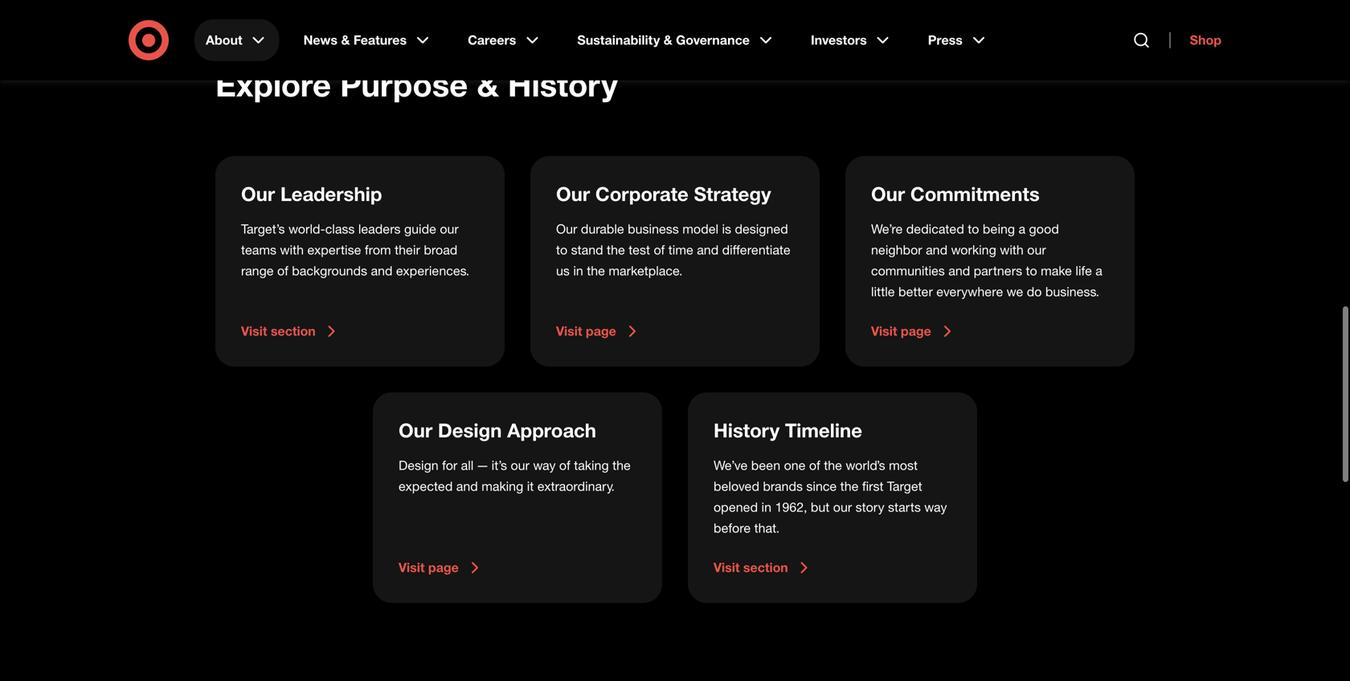 Task type: vqa. For each thing, say whether or not it's contained in the screenshot.
Our associated with Our durable business model is designed to stand the test of time and differentiate us in the marketplace.
yes



Task type: describe. For each thing, give the bounding box(es) containing it.
our commitments
[[872, 182, 1040, 205]]

we've
[[714, 458, 748, 473]]

visit for our commitments
[[872, 323, 898, 339]]

the up since
[[824, 458, 843, 473]]

visit page for commitments
[[872, 323, 932, 339]]

we
[[1007, 284, 1024, 300]]

leadership
[[281, 182, 382, 205]]

shop link
[[1170, 32, 1222, 48]]

visit section link for our leadership
[[241, 322, 479, 341]]

explore
[[216, 65, 331, 104]]

to inside our durable business model is designed to stand the test of time and differentiate us in the marketplace.
[[556, 242, 568, 258]]

way inside the we've been one of the world's most beloved brands since the first target opened in 1962, but our story starts way before that.
[[925, 499, 948, 515]]

neighbor
[[872, 242, 923, 258]]

opened
[[714, 499, 758, 515]]

but
[[811, 499, 830, 515]]

explore purpose & history
[[216, 65, 618, 104]]

visit for history timeline
[[714, 560, 740, 575]]

sustainability & governance
[[578, 32, 750, 48]]

governance
[[676, 32, 750, 48]]

communities
[[872, 263, 946, 279]]

our leadership
[[241, 182, 382, 205]]

page for commitments
[[901, 323, 932, 339]]

we're
[[872, 221, 903, 237]]

and inside design for all — it's our way of taking the expected and making it extraordinary.
[[457, 478, 478, 494]]

being
[[983, 221, 1016, 237]]

world-
[[289, 221, 325, 237]]

visit page link for design
[[399, 558, 637, 577]]

target's world-class leaders guide our teams with expertise from their broad range of backgrounds and experiences.
[[241, 221, 470, 279]]

our inside the we've been one of the world's most beloved brands since the first target opened in 1962, but our story starts way before that.
[[834, 499, 853, 515]]

little
[[872, 284, 895, 300]]

about link
[[195, 19, 280, 61]]

sustainability
[[578, 32, 660, 48]]

careers
[[468, 32, 517, 48]]

world's
[[846, 458, 886, 473]]

our inside design for all — it's our way of taking the expected and making it extraordinary.
[[511, 458, 530, 473]]

differentiate
[[723, 242, 791, 258]]

good
[[1030, 221, 1060, 237]]

about
[[206, 32, 243, 48]]

partners
[[974, 263, 1023, 279]]

shop
[[1191, 32, 1222, 48]]

0 vertical spatial to
[[968, 221, 980, 237]]

starts
[[889, 499, 921, 515]]

of inside target's world-class leaders guide our teams with expertise from their broad range of backgrounds and experiences.
[[277, 263, 289, 279]]

from
[[365, 242, 391, 258]]

strategy
[[694, 182, 772, 205]]

expected
[[399, 478, 453, 494]]

dedicated
[[907, 221, 965, 237]]

better
[[899, 284, 933, 300]]

design inside design for all — it's our way of taking the expected and making it extraordinary.
[[399, 458, 439, 473]]

taking
[[574, 458, 609, 473]]

make
[[1041, 263, 1073, 279]]

of inside our durable business model is designed to stand the test of time and differentiate us in the marketplace.
[[654, 242, 665, 258]]

with inside we're dedicated to being a good neighbor and working with our communities and partners to make life a little better everywhere we do business.
[[1001, 242, 1024, 258]]

since
[[807, 478, 837, 494]]

target's
[[241, 221, 285, 237]]

before
[[714, 520, 751, 536]]

visit section for history
[[714, 560, 789, 575]]

news & features link
[[292, 19, 444, 61]]

0 horizontal spatial history
[[508, 65, 618, 104]]

the down stand
[[587, 263, 605, 279]]

their
[[395, 242, 420, 258]]

and inside our durable business model is designed to stand the test of time and differentiate us in the marketplace.
[[697, 242, 719, 258]]

stand
[[571, 242, 604, 258]]

and inside target's world-class leaders guide our teams with expertise from their broad range of backgrounds and experiences.
[[371, 263, 393, 279]]

in inside the we've been one of the world's most beloved brands since the first target opened in 1962, but our story starts way before that.
[[762, 499, 772, 515]]

the left test
[[607, 242, 625, 258]]

class
[[325, 221, 355, 237]]

& for features
[[341, 32, 350, 48]]

1962,
[[776, 499, 808, 515]]

page for design
[[429, 560, 459, 575]]

press
[[929, 32, 963, 48]]

that.
[[755, 520, 780, 536]]

most
[[889, 458, 918, 473]]

and up everywhere
[[949, 263, 971, 279]]

our design approach
[[399, 419, 597, 442]]

the inside design for all — it's our way of taking the expected and making it extraordinary.
[[613, 458, 631, 473]]

press link
[[917, 19, 1000, 61]]

visit page for design
[[399, 560, 459, 575]]

us
[[556, 263, 570, 279]]

expertise
[[308, 242, 361, 258]]

in inside our durable business model is designed to stand the test of time and differentiate us in the marketplace.
[[574, 263, 584, 279]]

beloved
[[714, 478, 760, 494]]

for
[[442, 458, 458, 473]]

making
[[482, 478, 524, 494]]

it's
[[492, 458, 507, 473]]



Task type: locate. For each thing, give the bounding box(es) containing it.
and down dedicated
[[926, 242, 948, 258]]

all
[[461, 458, 474, 473]]

guide
[[404, 221, 437, 237]]

history timeline
[[714, 419, 863, 442]]

visit section link down backgrounds
[[241, 322, 479, 341]]

one
[[785, 458, 806, 473]]

visit for our leadership
[[241, 323, 267, 339]]

0 horizontal spatial to
[[556, 242, 568, 258]]

1 horizontal spatial a
[[1096, 263, 1103, 279]]

1 horizontal spatial &
[[477, 65, 499, 104]]

1 horizontal spatial to
[[968, 221, 980, 237]]

& down careers
[[477, 65, 499, 104]]

our corporate strategy
[[556, 182, 772, 205]]

& for governance
[[664, 32, 673, 48]]

with down world-
[[280, 242, 304, 258]]

history down sustainability
[[508, 65, 618, 104]]

business.
[[1046, 284, 1100, 300]]

is
[[722, 221, 732, 237]]

leaders
[[359, 221, 401, 237]]

our durable business model is designed to stand the test of time and differentiate us in the marketplace.
[[556, 221, 791, 279]]

target
[[888, 478, 923, 494]]

visit page link for commitments
[[872, 322, 1110, 341]]

0 vertical spatial a
[[1019, 221, 1026, 237]]

sustainability & governance link
[[566, 19, 787, 61]]

durable
[[581, 221, 625, 237]]

of up extraordinary.
[[560, 458, 571, 473]]

0 vertical spatial visit section
[[241, 323, 316, 339]]

visit for our corporate strategy
[[556, 323, 583, 339]]

timeline
[[786, 419, 863, 442]]

0 horizontal spatial visit section
[[241, 323, 316, 339]]

page
[[586, 323, 617, 339], [901, 323, 932, 339], [429, 560, 459, 575]]

1 vertical spatial visit section link
[[714, 558, 952, 577]]

1 with from the left
[[280, 242, 304, 258]]

section down range
[[271, 323, 316, 339]]

our for our leadership
[[241, 182, 275, 205]]

page for corporate
[[586, 323, 617, 339]]

first
[[863, 478, 884, 494]]

our for our commitments
[[872, 182, 906, 205]]

2 horizontal spatial to
[[1027, 263, 1038, 279]]

0 vertical spatial section
[[271, 323, 316, 339]]

features
[[354, 32, 407, 48]]

—
[[477, 458, 488, 473]]

been
[[752, 458, 781, 473]]

visit page link
[[556, 322, 794, 341], [872, 322, 1110, 341], [399, 558, 637, 577]]

and down all
[[457, 478, 478, 494]]

our for our design approach
[[399, 419, 433, 442]]

our for our durable business model is designed to stand the test of time and differentiate us in the marketplace.
[[556, 221, 578, 237]]

0 vertical spatial design
[[438, 419, 502, 442]]

of right one
[[810, 458, 821, 473]]

1 vertical spatial a
[[1096, 263, 1103, 279]]

our up stand
[[556, 221, 578, 237]]

careers link
[[457, 19, 554, 61]]

0 horizontal spatial visit section link
[[241, 322, 479, 341]]

with down being
[[1001, 242, 1024, 258]]

with
[[280, 242, 304, 258], [1001, 242, 1024, 258]]

0 horizontal spatial with
[[280, 242, 304, 258]]

visit section link
[[241, 322, 479, 341], [714, 558, 952, 577]]

and down model
[[697, 242, 719, 258]]

visit page for corporate
[[556, 323, 617, 339]]

in up that.
[[762, 499, 772, 515]]

our inside target's world-class leaders guide our teams with expertise from their broad range of backgrounds and experiences.
[[440, 221, 459, 237]]

in right us
[[574, 263, 584, 279]]

1 horizontal spatial visit section
[[714, 560, 789, 575]]

of right test
[[654, 242, 665, 258]]

0 vertical spatial way
[[533, 458, 556, 473]]

everywhere
[[937, 284, 1004, 300]]

the right taking
[[613, 458, 631, 473]]

history
[[508, 65, 618, 104], [714, 419, 780, 442]]

design for all — it's our way of taking the expected and making it extraordinary.
[[399, 458, 631, 494]]

0 vertical spatial in
[[574, 263, 584, 279]]

experiences.
[[396, 263, 470, 279]]

it
[[527, 478, 534, 494]]

the
[[607, 242, 625, 258], [587, 263, 605, 279], [613, 458, 631, 473], [824, 458, 843, 473], [841, 478, 859, 494]]

brands
[[763, 478, 803, 494]]

design up expected
[[399, 458, 439, 473]]

visit page link for corporate
[[556, 322, 794, 341]]

news & features
[[304, 32, 407, 48]]

way inside design for all — it's our way of taking the expected and making it extraordinary.
[[533, 458, 556, 473]]

model
[[683, 221, 719, 237]]

to
[[968, 221, 980, 237], [556, 242, 568, 258], [1027, 263, 1038, 279]]

1 horizontal spatial with
[[1001, 242, 1024, 258]]

purpose
[[340, 65, 468, 104]]

our up target's
[[241, 182, 275, 205]]

1 vertical spatial visit section
[[714, 560, 789, 575]]

visit for our design approach
[[399, 560, 425, 575]]

2 horizontal spatial &
[[664, 32, 673, 48]]

1 vertical spatial design
[[399, 458, 439, 473]]

we're dedicated to being a good neighbor and working with our communities and partners to make life a little better everywhere we do business.
[[872, 221, 1103, 300]]

investors link
[[800, 19, 904, 61]]

0 vertical spatial visit section link
[[241, 322, 479, 341]]

0 horizontal spatial &
[[341, 32, 350, 48]]

and down from
[[371, 263, 393, 279]]

1 horizontal spatial history
[[714, 419, 780, 442]]

approach
[[508, 419, 597, 442]]

in
[[574, 263, 584, 279], [762, 499, 772, 515]]

visit section for our
[[241, 323, 316, 339]]

design up all
[[438, 419, 502, 442]]

our
[[241, 182, 275, 205], [556, 182, 590, 205], [872, 182, 906, 205], [556, 221, 578, 237], [399, 419, 433, 442]]

investors
[[811, 32, 867, 48]]

1 horizontal spatial in
[[762, 499, 772, 515]]

visit section link down but
[[714, 558, 952, 577]]

our inside we're dedicated to being a good neighbor and working with our communities and partners to make life a little better everywhere we do business.
[[1028, 242, 1047, 258]]

1 horizontal spatial section
[[744, 560, 789, 575]]

way right starts
[[925, 499, 948, 515]]

visit section
[[241, 323, 316, 339], [714, 560, 789, 575]]

our up broad
[[440, 221, 459, 237]]

0 horizontal spatial in
[[574, 263, 584, 279]]

do
[[1027, 284, 1042, 300]]

1 vertical spatial in
[[762, 499, 772, 515]]

business
[[628, 221, 679, 237]]

& right the news
[[341, 32, 350, 48]]

test
[[629, 242, 651, 258]]

0 horizontal spatial page
[[429, 560, 459, 575]]

backgrounds
[[292, 263, 368, 279]]

section down that.
[[744, 560, 789, 575]]

a
[[1019, 221, 1026, 237], [1096, 263, 1103, 279]]

1 vertical spatial history
[[714, 419, 780, 442]]

the left first
[[841, 478, 859, 494]]

1 horizontal spatial page
[[586, 323, 617, 339]]

& left governance
[[664, 32, 673, 48]]

time
[[669, 242, 694, 258]]

of inside design for all — it's our way of taking the expected and making it extraordinary.
[[560, 458, 571, 473]]

our for our corporate strategy
[[556, 182, 590, 205]]

way
[[533, 458, 556, 473], [925, 499, 948, 515]]

of right range
[[277, 263, 289, 279]]

visit
[[241, 323, 267, 339], [556, 323, 583, 339], [872, 323, 898, 339], [399, 560, 425, 575], [714, 560, 740, 575]]

to up us
[[556, 242, 568, 258]]

0 horizontal spatial a
[[1019, 221, 1026, 237]]

and
[[697, 242, 719, 258], [926, 242, 948, 258], [371, 263, 393, 279], [949, 263, 971, 279], [457, 478, 478, 494]]

our inside our durable business model is designed to stand the test of time and differentiate us in the marketplace.
[[556, 221, 578, 237]]

marketplace.
[[609, 263, 683, 279]]

section for our
[[271, 323, 316, 339]]

0 horizontal spatial section
[[271, 323, 316, 339]]

0 horizontal spatial way
[[533, 458, 556, 473]]

1 horizontal spatial visit page
[[556, 323, 617, 339]]

visit page
[[556, 323, 617, 339], [872, 323, 932, 339], [399, 560, 459, 575]]

our
[[440, 221, 459, 237], [1028, 242, 1047, 258], [511, 458, 530, 473], [834, 499, 853, 515]]

&
[[341, 32, 350, 48], [664, 32, 673, 48], [477, 65, 499, 104]]

section for history
[[744, 560, 789, 575]]

1 vertical spatial to
[[556, 242, 568, 258]]

2 vertical spatial to
[[1027, 263, 1038, 279]]

0 vertical spatial history
[[508, 65, 618, 104]]

visit section down that.
[[714, 560, 789, 575]]

broad
[[424, 242, 458, 258]]

our down the good
[[1028, 242, 1047, 258]]

our right but
[[834, 499, 853, 515]]

2 horizontal spatial visit page
[[872, 323, 932, 339]]

news
[[304, 32, 338, 48]]

with inside target's world-class leaders guide our teams with expertise from their broad range of backgrounds and experiences.
[[280, 242, 304, 258]]

visit section link for history timeline
[[714, 558, 952, 577]]

a left the good
[[1019, 221, 1026, 237]]

1 horizontal spatial visit section link
[[714, 558, 952, 577]]

to up do
[[1027, 263, 1038, 279]]

a right life
[[1096, 263, 1103, 279]]

commitments
[[911, 182, 1040, 205]]

way up it
[[533, 458, 556, 473]]

working
[[952, 242, 997, 258]]

our up durable
[[556, 182, 590, 205]]

visit section down range
[[241, 323, 316, 339]]

section
[[271, 323, 316, 339], [744, 560, 789, 575]]

of inside the we've been one of the world's most beloved brands since the first target opened in 1962, but our story starts way before that.
[[810, 458, 821, 473]]

range
[[241, 263, 274, 279]]

corporate
[[596, 182, 689, 205]]

life
[[1076, 263, 1093, 279]]

our right it's on the bottom left of the page
[[511, 458, 530, 473]]

our up we're
[[872, 182, 906, 205]]

1 vertical spatial way
[[925, 499, 948, 515]]

2 with from the left
[[1001, 242, 1024, 258]]

we've been one of the world's most beloved brands since the first target opened in 1962, but our story starts way before that.
[[714, 458, 948, 536]]

teams
[[241, 242, 277, 258]]

2 horizontal spatial page
[[901, 323, 932, 339]]

our up expected
[[399, 419, 433, 442]]

0 horizontal spatial visit page
[[399, 560, 459, 575]]

history up we've
[[714, 419, 780, 442]]

1 vertical spatial section
[[744, 560, 789, 575]]

to up "working"
[[968, 221, 980, 237]]

story
[[856, 499, 885, 515]]

1 horizontal spatial way
[[925, 499, 948, 515]]

extraordinary.
[[538, 478, 615, 494]]



